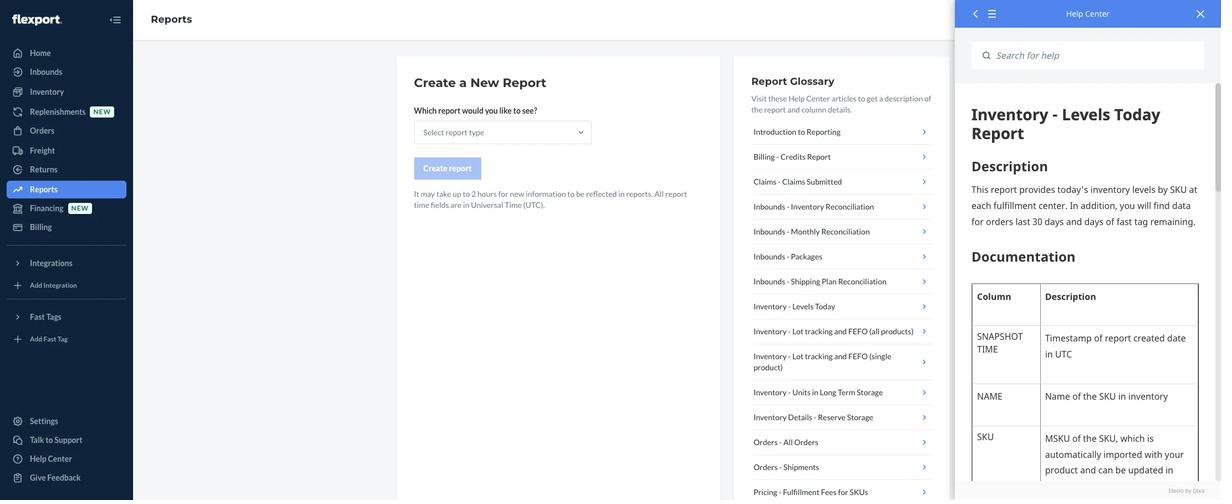 Task type: describe. For each thing, give the bounding box(es) containing it.
1 vertical spatial in
[[463, 200, 470, 210]]

billing for billing
[[30, 222, 52, 232]]

elevio by dixa
[[1169, 487, 1205, 495]]

0 horizontal spatial a
[[459, 75, 467, 90]]

help center link
[[7, 450, 126, 468]]

add for add integration
[[30, 281, 42, 290]]

up
[[453, 189, 461, 199]]

inbounds - inventory reconciliation
[[754, 202, 874, 211]]

and inside visit these help center articles to get a description of the report and column details.
[[788, 105, 800, 114]]

freight
[[30, 146, 55, 155]]

introduction to reporting button
[[752, 120, 932, 145]]

levels
[[793, 302, 814, 311]]

time
[[505, 200, 522, 210]]

inventory details - reserve storage
[[754, 413, 874, 422]]

integrations button
[[7, 255, 126, 272]]

create for create a new report
[[414, 75, 456, 90]]

tracking for (single
[[805, 352, 833, 361]]

reconciliation inside "button"
[[838, 277, 887, 286]]

add fast tag link
[[7, 331, 126, 348]]

inventory - levels today
[[754, 302, 835, 311]]

pricing
[[754, 488, 778, 497]]

inventory for inventory - lot tracking and fefo (single product)
[[754, 352, 787, 361]]

returns
[[30, 165, 58, 174]]

fields
[[431, 200, 449, 210]]

settings link
[[7, 413, 126, 430]]

are
[[451, 200, 462, 210]]

create for create report
[[424, 164, 448, 173]]

2 claims from the left
[[782, 177, 805, 186]]

(utc).
[[523, 200, 545, 210]]

home link
[[7, 44, 126, 62]]

inbounds - packages
[[754, 252, 823, 261]]

would
[[462, 106, 484, 115]]

orders - all orders
[[754, 438, 819, 447]]

shipments
[[784, 463, 819, 472]]

inbounds for inbounds - monthly reconciliation
[[754, 227, 785, 236]]

today
[[815, 302, 835, 311]]

1 vertical spatial help center
[[30, 454, 72, 464]]

to right talk
[[46, 435, 53, 445]]

inbounds - inventory reconciliation button
[[752, 195, 932, 220]]

elevio by dixa link
[[972, 487, 1205, 495]]

inventory - lot tracking and fefo (single product) button
[[752, 344, 932, 381]]

inventory details - reserve storage button
[[752, 405, 932, 430]]

inventory link
[[7, 83, 126, 101]]

- for inbounds - monthly reconciliation
[[787, 227, 790, 236]]

of
[[925, 94, 932, 103]]

center inside visit these help center articles to get a description of the report and column details.
[[807, 94, 830, 103]]

new for financing
[[71, 204, 89, 213]]

it
[[414, 189, 419, 199]]

pricing - fulfillment fees for skus button
[[752, 480, 932, 500]]

to right like
[[513, 106, 521, 115]]

report inside visit these help center articles to get a description of the report and column details.
[[764, 105, 786, 114]]

0 vertical spatial reports link
[[151, 13, 192, 26]]

new for replenishments
[[93, 108, 111, 116]]

orders up shipments
[[794, 438, 819, 447]]

reflected
[[586, 189, 617, 199]]

Search search field
[[991, 42, 1205, 70]]

plan
[[822, 277, 837, 286]]

orders link
[[7, 122, 126, 140]]

fast inside fast tags dropdown button
[[30, 312, 45, 322]]

report for create a new report
[[503, 75, 547, 90]]

2
[[472, 189, 476, 199]]

see?
[[522, 106, 537, 115]]

universal
[[471, 200, 503, 210]]

inbounds for inbounds - inventory reconciliation
[[754, 202, 785, 211]]

hours
[[478, 189, 497, 199]]

inventory - lot tracking and fefo (all products) button
[[752, 320, 932, 344]]

information
[[526, 189, 566, 199]]

packages
[[791, 252, 823, 261]]

these
[[769, 94, 787, 103]]

details
[[788, 413, 813, 422]]

you
[[485, 106, 498, 115]]

inventory for inventory - units in long term storage
[[754, 388, 787, 397]]

for inside the it may take up to 2 hours for new information to be reflected in reports. all report time fields are in universal time (utc).
[[499, 189, 509, 199]]

create report button
[[414, 158, 481, 180]]

get
[[867, 94, 878, 103]]

storage inside button
[[847, 413, 874, 422]]

new inside the it may take up to 2 hours for new information to be reflected in reports. all report time fields are in universal time (utc).
[[510, 189, 524, 199]]

claims - claims submitted button
[[752, 170, 932, 195]]

- for pricing - fulfillment fees for skus
[[779, 488, 782, 497]]

inbounds - monthly reconciliation button
[[752, 220, 932, 245]]

freight link
[[7, 142, 126, 160]]

home
[[30, 48, 51, 58]]

give feedback button
[[7, 469, 126, 487]]

add for add fast tag
[[30, 335, 42, 344]]

all inside the it may take up to 2 hours for new information to be reflected in reports. all report time fields are in universal time (utc).
[[655, 189, 664, 199]]

and for inventory - lot tracking and fefo (all products)
[[834, 327, 847, 336]]

0 vertical spatial reports
[[151, 13, 192, 26]]

in inside button
[[812, 388, 819, 397]]

reconciliation for inbounds - monthly reconciliation
[[822, 227, 870, 236]]

create report
[[424, 164, 472, 173]]

report for which report would you like to see?
[[438, 106, 461, 115]]

report for select report type
[[446, 128, 468, 137]]

elevio
[[1169, 487, 1184, 495]]

fast tags
[[30, 312, 61, 322]]

shipping
[[791, 277, 820, 286]]

1 horizontal spatial help center
[[1067, 8, 1110, 19]]

- for inventory - units in long term storage
[[788, 388, 791, 397]]

which report would you like to see?
[[414, 106, 537, 115]]

center inside the help center link
[[48, 454, 72, 464]]

give feedback
[[30, 473, 81, 483]]

term
[[838, 388, 855, 397]]

inventory for inventory
[[30, 87, 64, 97]]

- for billing - credits report
[[777, 152, 779, 161]]

inventory for inventory details - reserve storage
[[754, 413, 787, 422]]

report inside the it may take up to 2 hours for new information to be reflected in reports. all report time fields are in universal time (utc).
[[665, 189, 687, 199]]

introduction
[[754, 127, 797, 136]]

tracking for (all
[[805, 327, 833, 336]]

inbounds for inbounds - packages
[[754, 252, 785, 261]]

be
[[576, 189, 585, 199]]

inventory - levels today button
[[752, 295, 932, 320]]

2 horizontal spatial help
[[1067, 8, 1084, 19]]

fees
[[821, 488, 837, 497]]

billing link
[[7, 219, 126, 236]]

orders - shipments button
[[752, 455, 932, 480]]

column
[[802, 105, 827, 114]]



Task type: locate. For each thing, give the bounding box(es) containing it.
1 vertical spatial center
[[807, 94, 830, 103]]

2 vertical spatial center
[[48, 454, 72, 464]]

tags
[[46, 312, 61, 322]]

talk
[[30, 435, 44, 445]]

report right reports.
[[665, 189, 687, 199]]

0 horizontal spatial claims
[[754, 177, 777, 186]]

0 horizontal spatial reports link
[[7, 181, 126, 199]]

to left reporting
[[798, 127, 805, 136]]

add integration link
[[7, 277, 126, 295]]

orders up pricing at the bottom
[[754, 463, 778, 472]]

1 horizontal spatial new
[[93, 108, 111, 116]]

center up search search box
[[1086, 8, 1110, 19]]

for inside button
[[838, 488, 848, 497]]

details.
[[828, 105, 852, 114]]

0 horizontal spatial reports
[[30, 185, 58, 194]]

inventory - units in long term storage button
[[752, 381, 932, 405]]

inbounds down home on the left of page
[[30, 67, 62, 77]]

fast tags button
[[7, 308, 126, 326]]

inventory - units in long term storage
[[754, 388, 883, 397]]

reconciliation down claims - claims submitted button at right top
[[826, 202, 874, 211]]

inbounds down claims - claims submitted at the top of the page
[[754, 202, 785, 211]]

lot inside inventory - lot tracking and fefo (single product)
[[793, 352, 804, 361]]

inventory up monthly
[[791, 202, 824, 211]]

- inside "button"
[[787, 277, 790, 286]]

1 horizontal spatial reports
[[151, 13, 192, 26]]

and left 'column'
[[788, 105, 800, 114]]

0 vertical spatial add
[[30, 281, 42, 290]]

0 horizontal spatial report
[[503, 75, 547, 90]]

1 vertical spatial help
[[789, 94, 805, 103]]

1 vertical spatial storage
[[847, 413, 874, 422]]

orders for orders - shipments
[[754, 463, 778, 472]]

0 vertical spatial and
[[788, 105, 800, 114]]

1 vertical spatial and
[[834, 327, 847, 336]]

reserve
[[818, 413, 846, 422]]

fefo for (single
[[849, 352, 868, 361]]

tracking down today
[[805, 327, 833, 336]]

2 horizontal spatial in
[[812, 388, 819, 397]]

0 vertical spatial reconciliation
[[826, 202, 874, 211]]

1 vertical spatial fast
[[44, 335, 56, 344]]

report down these
[[764, 105, 786, 114]]

fefo left (single
[[849, 352, 868, 361]]

add
[[30, 281, 42, 290], [30, 335, 42, 344]]

- left shipments
[[780, 463, 782, 472]]

0 vertical spatial tracking
[[805, 327, 833, 336]]

help up search search box
[[1067, 8, 1084, 19]]

a inside visit these help center articles to get a description of the report and column details.
[[879, 94, 883, 103]]

all inside button
[[784, 438, 793, 447]]

report up these
[[752, 75, 787, 88]]

visit these help center articles to get a description of the report and column details.
[[752, 94, 932, 114]]

pricing - fulfillment fees for skus
[[754, 488, 868, 497]]

support
[[54, 435, 82, 445]]

add down fast tags
[[30, 335, 42, 344]]

1 horizontal spatial help
[[789, 94, 805, 103]]

product)
[[754, 363, 783, 372]]

orders for orders - all orders
[[754, 438, 778, 447]]

billing for billing - credits report
[[754, 152, 775, 161]]

reconciliation down 'inbounds - inventory reconciliation' button
[[822, 227, 870, 236]]

reporting
[[807, 127, 841, 136]]

- up inventory - units in long term storage
[[788, 352, 791, 361]]

orders - shipments
[[754, 463, 819, 472]]

orders inside button
[[754, 463, 778, 472]]

inventory down product)
[[754, 388, 787, 397]]

for right fees
[[838, 488, 848, 497]]

claims
[[754, 177, 777, 186], [782, 177, 805, 186]]

glossary
[[790, 75, 835, 88]]

tracking down 'inventory - lot tracking and fefo (all products)'
[[805, 352, 833, 361]]

0 vertical spatial in
[[619, 189, 625, 199]]

it may take up to 2 hours for new information to be reflected in reports. all report time fields are in universal time (utc).
[[414, 189, 687, 210]]

take
[[437, 189, 451, 199]]

lot for inventory - lot tracking and fefo (single product)
[[793, 352, 804, 361]]

in left the long
[[812, 388, 819, 397]]

1 vertical spatial create
[[424, 164, 448, 173]]

lot down inventory - levels today
[[793, 327, 804, 336]]

to inside visit these help center articles to get a description of the report and column details.
[[858, 94, 866, 103]]

tracking inside inventory - lot tracking and fefo (single product)
[[805, 352, 833, 361]]

- for claims - claims submitted
[[778, 177, 781, 186]]

monthly
[[791, 227, 820, 236]]

0 horizontal spatial for
[[499, 189, 509, 199]]

- left units
[[788, 388, 791, 397]]

(all
[[870, 327, 880, 336]]

inbounds link
[[7, 63, 126, 81]]

report up select report type
[[438, 106, 461, 115]]

1 vertical spatial reports
[[30, 185, 58, 194]]

1 vertical spatial new
[[510, 189, 524, 199]]

storage inside button
[[857, 388, 883, 397]]

new up time
[[510, 189, 524, 199]]

billing down introduction
[[754, 152, 775, 161]]

orders up "orders - shipments"
[[754, 438, 778, 447]]

0 vertical spatial new
[[93, 108, 111, 116]]

create inside button
[[424, 164, 448, 173]]

- left levels on the right
[[788, 302, 791, 311]]

storage right reserve
[[847, 413, 874, 422]]

- down claims - claims submitted at the top of the page
[[787, 202, 790, 211]]

1 horizontal spatial in
[[619, 189, 625, 199]]

inbounds up inbounds - packages
[[754, 227, 785, 236]]

description
[[885, 94, 923, 103]]

2 lot from the top
[[793, 352, 804, 361]]

for up time
[[499, 189, 509, 199]]

(single
[[870, 352, 892, 361]]

orders - all orders button
[[752, 430, 932, 455]]

2 horizontal spatial new
[[510, 189, 524, 199]]

- for inventory - lot tracking and fefo (single product)
[[788, 352, 791, 361]]

- down billing - credits report
[[778, 177, 781, 186]]

help center
[[1067, 8, 1110, 19], [30, 454, 72, 464]]

new up orders "link"
[[93, 108, 111, 116]]

- for orders - shipments
[[780, 463, 782, 472]]

billing - credits report button
[[752, 145, 932, 170]]

2 horizontal spatial report
[[807, 152, 831, 161]]

inbounds inside 'button'
[[754, 227, 785, 236]]

storage right term
[[857, 388, 883, 397]]

- for inbounds - shipping plan reconciliation
[[787, 277, 790, 286]]

2 add from the top
[[30, 335, 42, 344]]

create up may
[[424, 164, 448, 173]]

inventory left levels on the right
[[754, 302, 787, 311]]

0 vertical spatial fefo
[[849, 327, 868, 336]]

and for inventory - lot tracking and fefo (single product)
[[834, 352, 847, 361]]

time
[[414, 200, 429, 210]]

skus
[[850, 488, 868, 497]]

fefo
[[849, 327, 868, 336], [849, 352, 868, 361]]

reconciliation
[[826, 202, 874, 211], [822, 227, 870, 236], [838, 277, 887, 286]]

all
[[655, 189, 664, 199], [784, 438, 793, 447]]

tag
[[58, 335, 68, 344]]

2 fefo from the top
[[849, 352, 868, 361]]

- for inventory - lot tracking and fefo (all products)
[[788, 327, 791, 336]]

- right pricing at the bottom
[[779, 488, 782, 497]]

0 horizontal spatial in
[[463, 200, 470, 210]]

fefo inside button
[[849, 327, 868, 336]]

1 vertical spatial for
[[838, 488, 848, 497]]

reconciliation inside 'button'
[[822, 227, 870, 236]]

claims down credits
[[782, 177, 805, 186]]

help center up give feedback
[[30, 454, 72, 464]]

2 tracking from the top
[[805, 352, 833, 361]]

reports.
[[626, 189, 653, 199]]

inbounds inside "button"
[[754, 277, 785, 286]]

integrations
[[30, 258, 72, 268]]

the
[[752, 105, 763, 114]]

and inside inventory - lot tracking and fefo (single product)
[[834, 352, 847, 361]]

0 vertical spatial for
[[499, 189, 509, 199]]

inbounds
[[30, 67, 62, 77], [754, 202, 785, 211], [754, 227, 785, 236], [754, 252, 785, 261], [754, 277, 785, 286]]

- left shipping
[[787, 277, 790, 286]]

to left 2
[[463, 189, 470, 199]]

inventory inside button
[[754, 413, 787, 422]]

and down inventory - levels today button
[[834, 327, 847, 336]]

0 vertical spatial billing
[[754, 152, 775, 161]]

report for create report
[[449, 164, 472, 173]]

to
[[858, 94, 866, 103], [513, 106, 521, 115], [798, 127, 805, 136], [463, 189, 470, 199], [568, 189, 575, 199], [46, 435, 53, 445]]

introduction to reporting
[[754, 127, 841, 136]]

- inside button
[[787, 202, 790, 211]]

reports link
[[151, 13, 192, 26], [7, 181, 126, 199]]

replenishments
[[30, 107, 86, 116]]

talk to support button
[[7, 432, 126, 449]]

inventory inside inventory - lot tracking and fefo (single product)
[[754, 352, 787, 361]]

fast left tag
[[44, 335, 56, 344]]

1 vertical spatial all
[[784, 438, 793, 447]]

long
[[820, 388, 837, 397]]

integration
[[44, 281, 77, 290]]

fast left tags
[[30, 312, 45, 322]]

report inside button
[[807, 152, 831, 161]]

center up 'column'
[[807, 94, 830, 103]]

in left reports.
[[619, 189, 625, 199]]

0 horizontal spatial help
[[30, 454, 46, 464]]

1 horizontal spatial a
[[879, 94, 883, 103]]

inbounds for inbounds
[[30, 67, 62, 77]]

flexport logo image
[[12, 14, 62, 25]]

0 vertical spatial fast
[[30, 312, 45, 322]]

create a new report
[[414, 75, 547, 90]]

inventory inside button
[[791, 202, 824, 211]]

talk to support
[[30, 435, 82, 445]]

inbounds for inbounds - shipping plan reconciliation
[[754, 277, 785, 286]]

lot up units
[[793, 352, 804, 361]]

add left integration
[[30, 281, 42, 290]]

report down reporting
[[807, 152, 831, 161]]

inventory for inventory - lot tracking and fefo (all products)
[[754, 327, 787, 336]]

1 vertical spatial reports link
[[7, 181, 126, 199]]

2 horizontal spatial center
[[1086, 8, 1110, 19]]

0 vertical spatial help center
[[1067, 8, 1110, 19]]

a right 'get'
[[879, 94, 883, 103]]

report glossary
[[752, 75, 835, 88]]

financing
[[30, 204, 64, 213]]

2 vertical spatial and
[[834, 352, 847, 361]]

report for billing - credits report
[[807, 152, 831, 161]]

0 vertical spatial create
[[414, 75, 456, 90]]

all up "orders - shipments"
[[784, 438, 793, 447]]

lot inside button
[[793, 327, 804, 336]]

inbounds inside button
[[754, 252, 785, 261]]

report inside button
[[449, 164, 472, 173]]

and inside button
[[834, 327, 847, 336]]

1 horizontal spatial center
[[807, 94, 830, 103]]

add integration
[[30, 281, 77, 290]]

may
[[421, 189, 435, 199]]

center down talk to support
[[48, 454, 72, 464]]

reconciliation for inbounds - inventory reconciliation
[[826, 202, 874, 211]]

- for inbounds - inventory reconciliation
[[787, 202, 790, 211]]

- down inventory - levels today
[[788, 327, 791, 336]]

- left monthly
[[787, 227, 790, 236]]

orders inside "link"
[[30, 126, 54, 135]]

1 horizontal spatial for
[[838, 488, 848, 497]]

new
[[93, 108, 111, 116], [510, 189, 524, 199], [71, 204, 89, 213]]

1 vertical spatial lot
[[793, 352, 804, 361]]

fefo inside inventory - lot tracking and fefo (single product)
[[849, 352, 868, 361]]

1 horizontal spatial claims
[[782, 177, 805, 186]]

billing down financing
[[30, 222, 52, 232]]

help up give
[[30, 454, 46, 464]]

help center up search search box
[[1067, 8, 1110, 19]]

create up which
[[414, 75, 456, 90]]

1 vertical spatial billing
[[30, 222, 52, 232]]

0 horizontal spatial center
[[48, 454, 72, 464]]

-
[[777, 152, 779, 161], [778, 177, 781, 186], [787, 202, 790, 211], [787, 227, 790, 236], [787, 252, 790, 261], [787, 277, 790, 286], [788, 302, 791, 311], [788, 327, 791, 336], [788, 352, 791, 361], [788, 388, 791, 397], [814, 413, 817, 422], [780, 438, 782, 447], [780, 463, 782, 472], [779, 488, 782, 497]]

- for orders - all orders
[[780, 438, 782, 447]]

inbounds down inbounds - packages
[[754, 277, 785, 286]]

fefo for (all
[[849, 327, 868, 336]]

a
[[459, 75, 467, 90], [879, 94, 883, 103]]

like
[[500, 106, 512, 115]]

help down report glossary
[[789, 94, 805, 103]]

inbounds inside button
[[754, 202, 785, 211]]

orders up freight
[[30, 126, 54, 135]]

- up "orders - shipments"
[[780, 438, 782, 447]]

- left credits
[[777, 152, 779, 161]]

0 vertical spatial help
[[1067, 8, 1084, 19]]

0 horizontal spatial help center
[[30, 454, 72, 464]]

and down inventory - lot tracking and fefo (all products) button
[[834, 352, 847, 361]]

billing inside billing - credits report button
[[754, 152, 775, 161]]

to left 'get'
[[858, 94, 866, 103]]

tracking inside button
[[805, 327, 833, 336]]

2 vertical spatial help
[[30, 454, 46, 464]]

lot for inventory - lot tracking and fefo (all products)
[[793, 327, 804, 336]]

1 claims from the left
[[754, 177, 777, 186]]

fast
[[30, 312, 45, 322], [44, 335, 56, 344]]

inventory down inventory - levels today
[[754, 327, 787, 336]]

inventory for inventory - levels today
[[754, 302, 787, 311]]

1 vertical spatial tracking
[[805, 352, 833, 361]]

new up "billing" link
[[71, 204, 89, 213]]

inbounds - packages button
[[752, 245, 932, 270]]

to left be
[[568, 189, 575, 199]]

- inside inventory - lot tracking and fefo (single product)
[[788, 352, 791, 361]]

reconciliation down inbounds - packages button
[[838, 277, 887, 286]]

0 vertical spatial a
[[459, 75, 467, 90]]

units
[[793, 388, 811, 397]]

2 vertical spatial reconciliation
[[838, 277, 887, 286]]

inventory up product)
[[754, 352, 787, 361]]

1 vertical spatial a
[[879, 94, 883, 103]]

inventory up 'replenishments'
[[30, 87, 64, 97]]

report up "see?"
[[503, 75, 547, 90]]

1 vertical spatial fefo
[[849, 352, 868, 361]]

- left packages
[[787, 252, 790, 261]]

- inside 'button'
[[787, 227, 790, 236]]

billing
[[754, 152, 775, 161], [30, 222, 52, 232]]

all right reports.
[[655, 189, 664, 199]]

1 horizontal spatial billing
[[754, 152, 775, 161]]

inbounds left packages
[[754, 252, 785, 261]]

orders for orders
[[30, 126, 54, 135]]

- for inventory - levels today
[[788, 302, 791, 311]]

help inside visit these help center articles to get a description of the report and column details.
[[789, 94, 805, 103]]

1 vertical spatial reconciliation
[[822, 227, 870, 236]]

billing - credits report
[[754, 152, 831, 161]]

for
[[499, 189, 509, 199], [838, 488, 848, 497]]

claims down billing - credits report
[[754, 177, 777, 186]]

0 horizontal spatial billing
[[30, 222, 52, 232]]

1 vertical spatial add
[[30, 335, 42, 344]]

in right are
[[463, 200, 470, 210]]

- right details
[[814, 413, 817, 422]]

inventory up orders - all orders
[[754, 413, 787, 422]]

add inside 'link'
[[30, 281, 42, 290]]

2 vertical spatial new
[[71, 204, 89, 213]]

fulfillment
[[783, 488, 820, 497]]

inbounds - shipping plan reconciliation button
[[752, 270, 932, 295]]

0 horizontal spatial new
[[71, 204, 89, 213]]

close navigation image
[[109, 13, 122, 27]]

0 vertical spatial all
[[655, 189, 664, 199]]

0 vertical spatial storage
[[857, 388, 883, 397]]

report left type
[[446, 128, 468, 137]]

1 horizontal spatial reports link
[[151, 13, 192, 26]]

2 vertical spatial in
[[812, 388, 819, 397]]

returns link
[[7, 161, 126, 179]]

select report type
[[424, 128, 484, 137]]

a left new
[[459, 75, 467, 90]]

1 add from the top
[[30, 281, 42, 290]]

settings
[[30, 417, 58, 426]]

1 tracking from the top
[[805, 327, 833, 336]]

report up up
[[449, 164, 472, 173]]

1 horizontal spatial report
[[752, 75, 787, 88]]

visit
[[752, 94, 767, 103]]

1 fefo from the top
[[849, 327, 868, 336]]

reconciliation inside button
[[826, 202, 874, 211]]

0 vertical spatial lot
[[793, 327, 804, 336]]

- for inbounds - packages
[[787, 252, 790, 261]]

1 horizontal spatial all
[[784, 438, 793, 447]]

which
[[414, 106, 437, 115]]

0 vertical spatial center
[[1086, 8, 1110, 19]]

1 lot from the top
[[793, 327, 804, 336]]

fefo left (all
[[849, 327, 868, 336]]

fast inside add fast tag link
[[44, 335, 56, 344]]

0 horizontal spatial all
[[655, 189, 664, 199]]

add fast tag
[[30, 335, 68, 344]]



Task type: vqa. For each thing, say whether or not it's contained in the screenshot.
TAG
yes



